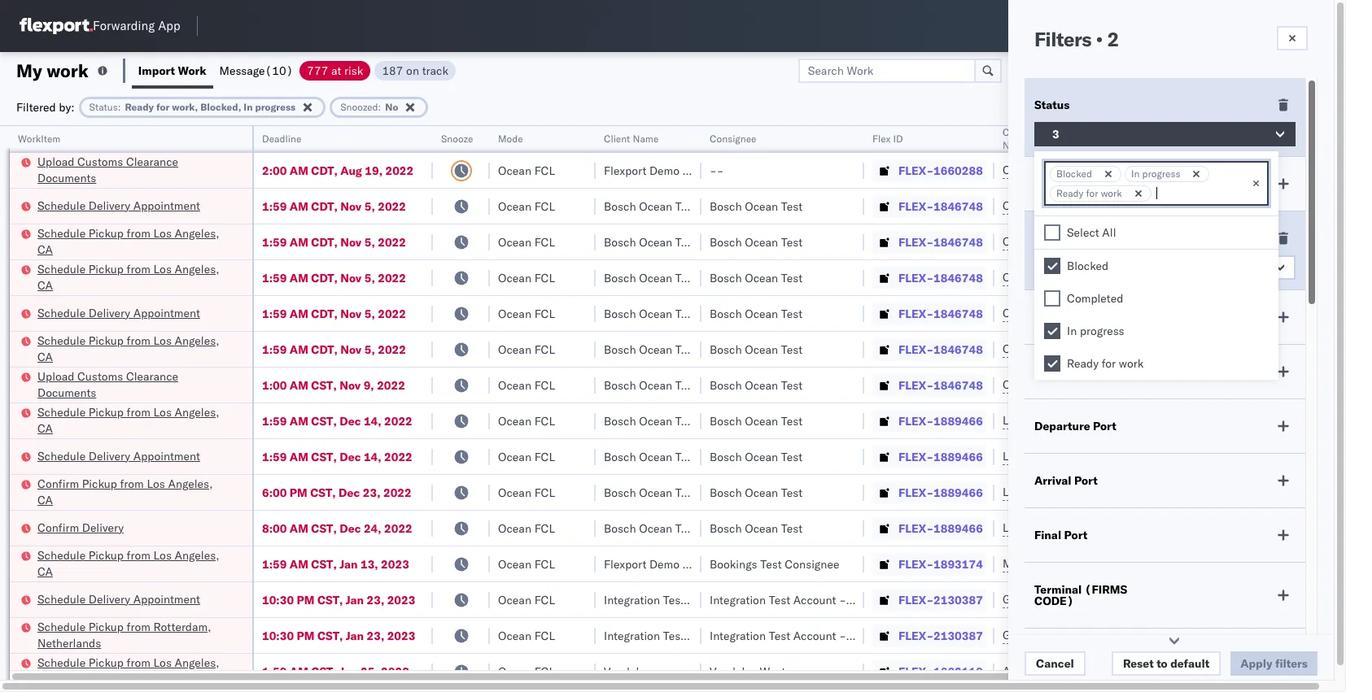 Task type: describe. For each thing, give the bounding box(es) containing it.
4 cdt, from the top
[[311, 271, 338, 285]]

11 ocean fcl from the top
[[498, 521, 555, 536]]

at
[[331, 63, 341, 78]]

0 vertical spatial ready for work
[[1057, 187, 1122, 199]]

1 vertical spatial work
[[1101, 187, 1122, 199]]

1 vertical spatial 23,
[[367, 593, 384, 608]]

clearance for 2:00 am cdt, aug 19, 2022
[[126, 154, 178, 169]]

2 ocean fcl from the top
[[498, 199, 555, 214]]

import work button
[[132, 52, 213, 89]]

1889466 for confirm pickup from los angeles, ca
[[934, 486, 983, 500]]

5 schedule pickup from los angeles, ca link from the top
[[37, 547, 231, 580]]

6:00 pm cst, dec 23, 2022
[[262, 486, 412, 500]]

snoozed for snoozed : no
[[340, 101, 378, 113]]

0 vertical spatial in
[[244, 101, 253, 113]]

3 am from the top
[[290, 235, 308, 250]]

mbl/mawb numbers
[[1109, 133, 1208, 145]]

no button
[[1035, 256, 1296, 280]]

1 horizontal spatial for
[[1086, 187, 1099, 199]]

delivery inside button
[[82, 521, 124, 535]]

1 schedule pickup from los angeles, ca from the top
[[37, 226, 219, 257]]

5 schedule pickup from los angeles, ca from the top
[[37, 548, 219, 579]]

11 flex- from the top
[[899, 521, 934, 536]]

flex-1662119
[[899, 665, 983, 679]]

at risk
[[1035, 177, 1071, 191]]

1 ocean fcl from the top
[[498, 163, 555, 178]]

8 am from the top
[[290, 414, 308, 429]]

import work
[[138, 63, 206, 78]]

5 schedule from the top
[[37, 333, 86, 348]]

los for confirm pickup from los angeles, ca button
[[147, 477, 165, 491]]

5, for fifth schedule pickup from los angeles, ca link from the bottom
[[364, 271, 375, 285]]

vandelay for vandelay west
[[710, 665, 757, 679]]

1 schedule delivery appointment button from the top
[[37, 197, 200, 215]]

2 hlxu6269489, from the top
[[1089, 234, 1173, 249]]

angeles, for fifth schedule pickup from los angeles, ca link from the bottom
[[175, 262, 219, 276]]

reset to default
[[1123, 657, 1210, 672]]

1 fcl from the top
[[535, 163, 555, 178]]

progress inside list box
[[1080, 324, 1125, 339]]

2 schedule from the top
[[37, 226, 86, 241]]

from for fifth schedule pickup from los angeles, ca link from the bottom
[[127, 262, 150, 276]]

batch action button
[[1229, 58, 1336, 83]]

0 horizontal spatial --
[[710, 163, 724, 178]]

1 cdt, from the top
[[311, 163, 338, 178]]

pickup for schedule pickup from rotterdam, netherlands link
[[89, 620, 124, 635]]

flex-1846748 for fourth schedule pickup from los angeles, ca link from the bottom of the page
[[899, 342, 983, 357]]

id
[[893, 133, 903, 145]]

0 vertical spatial blocked
[[1057, 168, 1092, 180]]

file exception
[[1068, 63, 1144, 78]]

1662119
[[934, 665, 983, 679]]

ca for fifth schedule pickup from los angeles, ca link from the bottom
[[37, 278, 53, 293]]

forwarding app link
[[20, 18, 180, 34]]

1:59 am cdt, nov 5, 2022 for fifth schedule pickup from los angeles, ca link from the bottom
[[262, 271, 406, 285]]

schedule delivery appointment link for 10:30 pm cst, jan 23, 2023
[[37, 591, 200, 608]]

documents for 2:00
[[37, 171, 96, 185]]

select
[[1067, 225, 1100, 240]]

flex-2130387 for schedule delivery appointment
[[899, 593, 983, 608]]

2:00 am cdt, aug 19, 2022
[[262, 163, 414, 178]]

14 fcl from the top
[[535, 629, 555, 644]]

snoozed : no
[[340, 101, 398, 113]]

rotterdam,
[[153, 620, 211, 635]]

schedule delivery appointment for 1:59 am cst, dec 14, 2022
[[37, 449, 200, 464]]

consignee button
[[702, 129, 848, 146]]

0 vertical spatial risk
[[344, 63, 363, 78]]

upload customs clearance documents for 2:00 am cdt, aug 19, 2022
[[37, 154, 178, 185]]

departure
[[1035, 419, 1091, 434]]

flex- for fourth schedule pickup from los angeles, ca link from the bottom of the page
[[899, 342, 934, 357]]

2130387 for schedule pickup from rotterdam, netherlands
[[934, 629, 983, 644]]

3 schedule pickup from los angeles, ca from the top
[[37, 333, 219, 364]]

flexport for bookings test consignee
[[604, 557, 647, 572]]

1889466 for schedule delivery appointment
[[934, 450, 983, 464]]

3 hlxu6269489, from the top
[[1089, 270, 1173, 285]]

23, for los
[[363, 486, 381, 500]]

snooze
[[441, 133, 473, 145]]

mbl/mawb numbers button
[[1101, 129, 1288, 146]]

13 fcl from the top
[[535, 593, 555, 608]]

9 am from the top
[[290, 450, 308, 464]]

9 fcl from the top
[[535, 450, 555, 464]]

1 test123456 from the top
[[1109, 199, 1177, 214]]

13,
[[361, 557, 378, 572]]

4 lhuu7894563, from the top
[[1003, 521, 1087, 536]]

numbers for mbl/mawb numbers
[[1168, 133, 1208, 145]]

demo for -
[[650, 163, 680, 178]]

vandelay west
[[710, 665, 786, 679]]

account for schedule pickup from rotterdam, netherlands
[[794, 629, 836, 644]]

6 hlxu6269489, from the top
[[1089, 378, 1173, 392]]

cst, for 5th schedule pickup from los angeles, ca link
[[311, 557, 337, 572]]

2 ceau7522281, from the top
[[1003, 234, 1087, 249]]

schedule delivery appointment for 10:30 pm cst, jan 23, 2023
[[37, 592, 200, 607]]

1 1:59 from the top
[[262, 199, 287, 214]]

flex-1846748 for 1:00 am cst, nov 9, 2022 upload customs clearance documents link
[[899, 378, 983, 393]]

resize handle column header for mode
[[576, 126, 596, 693]]

client inside button
[[604, 133, 630, 145]]

schedule delivery appointment button for 10:30 pm cst, jan 23, 2023
[[37, 591, 200, 609]]

lhuu7894563, for confirm pickup from los angeles, ca
[[1003, 485, 1087, 500]]

3
[[1053, 127, 1060, 142]]

work,
[[172, 101, 198, 113]]

1 hlxu6269489, from the top
[[1089, 199, 1173, 213]]

ca for 1st schedule pickup from los angeles, ca link from the top
[[37, 242, 53, 257]]

1660288
[[934, 163, 983, 178]]

lhuu7894563, for schedule pickup from los angeles, ca
[[1003, 414, 1087, 428]]

file
[[1068, 63, 1088, 78]]

pickup for fourth schedule pickup from los angeles, ca link from the top
[[89, 405, 124, 420]]

flex-1846748 for fifth schedule pickup from los angeles, ca link from the bottom
[[899, 271, 983, 285]]

1 1846748 from the top
[[934, 199, 983, 214]]

pickup for fifth schedule pickup from los angeles, ca link from the bottom
[[89, 262, 124, 276]]

msdu7304509
[[1003, 557, 1086, 571]]

11 fcl from the top
[[535, 521, 555, 536]]

schedule pickup from rotterdam, netherlands link
[[37, 619, 231, 652]]

15 ocean fcl from the top
[[498, 665, 555, 679]]

1 vertical spatial blocked
[[1067, 259, 1109, 274]]

track
[[422, 63, 449, 78]]

hlxu8034992 for 4th schedule pickup from los angeles, ca button from the bottom
[[1176, 342, 1255, 357]]

workitem button
[[10, 129, 236, 146]]

13 ocean fcl from the top
[[498, 593, 555, 608]]

4 schedule pickup from los angeles, ca link from the top
[[37, 404, 231, 437]]

2 gaurav from the top
[[1312, 199, 1346, 214]]

5 ocean fcl from the top
[[498, 307, 555, 321]]

by:
[[59, 100, 75, 114]]

forwarding app
[[93, 18, 180, 34]]

4 uetu5238478 from the top
[[1090, 521, 1169, 536]]

on
[[406, 63, 419, 78]]

1:59 am cst, jan 13, 2023
[[262, 557, 409, 572]]

5 fcl from the top
[[535, 307, 555, 321]]

west
[[760, 665, 786, 679]]

status : ready for work, blocked, in progress
[[89, 101, 296, 113]]

0 horizontal spatial progress
[[255, 101, 296, 113]]

container
[[1003, 126, 1047, 138]]

pickup for fourth schedule pickup from los angeles, ca link from the bottom of the page
[[89, 333, 124, 348]]

los for 4th schedule pickup from los angeles, ca button from the bottom
[[153, 333, 172, 348]]

3 button
[[1035, 122, 1296, 147]]

bookings
[[710, 557, 758, 572]]

2022 for upload customs clearance documents button associated with 2:00 am cdt, aug 19, 2022
[[385, 163, 414, 178]]

: for status
[[118, 101, 121, 113]]

terminal (firms code)
[[1035, 583, 1128, 609]]

2022 for third schedule pickup from los angeles, ca button from the bottom of the page
[[384, 414, 413, 429]]

8:00
[[262, 521, 287, 536]]

0 horizontal spatial no
[[385, 101, 398, 113]]

4 1:59 from the top
[[262, 307, 287, 321]]

my
[[16, 59, 42, 82]]

1 horizontal spatial client name
[[1035, 365, 1102, 379]]

message (10)
[[219, 63, 293, 78]]

2 schedule pickup from los angeles, ca link from the top
[[37, 261, 231, 293]]

cst, for schedule pickup from rotterdam, netherlands link
[[317, 629, 343, 644]]

from for fourth schedule pickup from los angeles, ca link from the bottom of the page
[[127, 333, 150, 348]]

angeles, for fourth schedule pickup from los angeles, ca link from the bottom of the page
[[175, 333, 219, 348]]

schedule delivery appointment button for 1:59 am cst, dec 14, 2022
[[37, 448, 200, 466]]

(firms
[[1085, 583, 1128, 598]]

flexport for --
[[604, 163, 647, 178]]

4 lhuu7894563, uetu5238478 from the top
[[1003, 521, 1169, 536]]

ca for confirm pickup from los angeles, ca link
[[37, 493, 53, 508]]

187
[[382, 63, 403, 78]]

vandelay for vandelay
[[604, 665, 651, 679]]

aug
[[341, 163, 362, 178]]

(10)
[[265, 63, 293, 78]]

name inside button
[[633, 133, 659, 145]]

default
[[1171, 657, 1210, 672]]

8:00 am cst, dec 24, 2022
[[262, 521, 413, 536]]

2022 for fifth schedule pickup from los angeles, ca button from the bottom
[[378, 271, 406, 285]]

7 ocean fcl from the top
[[498, 378, 555, 393]]

2 flex- from the top
[[899, 199, 934, 214]]

workitem
[[18, 133, 61, 145]]

4 schedule pickup from los angeles, ca button from the top
[[37, 404, 231, 438]]

gaurav for schedule pickup from los angeles, ca
[[1312, 235, 1346, 250]]

flex
[[873, 133, 891, 145]]

2 schedule pickup from los angeles, ca from the top
[[37, 262, 219, 293]]

4 ocean fcl from the top
[[498, 271, 555, 285]]

at
[[1035, 177, 1047, 191]]

maeu9736123
[[1109, 557, 1191, 572]]

schedule pickup from rotterdam, netherlands
[[37, 620, 211, 651]]

6 am from the top
[[290, 342, 308, 357]]

1 schedule pickup from los angeles, ca button from the top
[[37, 225, 231, 259]]

1 schedule delivery appointment link from the top
[[37, 197, 200, 214]]

7 fcl from the top
[[535, 378, 555, 393]]

14, for schedule pickup from los angeles, ca
[[364, 414, 381, 429]]

11 am from the top
[[290, 557, 308, 572]]

4 schedule from the top
[[37, 306, 86, 320]]

lhuu7894563, uetu5238478 for schedule delivery appointment
[[1003, 449, 1169, 464]]

4 flex-1889466 from the top
[[899, 521, 983, 536]]

9 ocean fcl from the top
[[498, 450, 555, 464]]

6 fcl from the top
[[535, 342, 555, 357]]

1:59 for 1st schedule pickup from los angeles, ca link from the top
[[262, 235, 287, 250]]

to
[[1157, 657, 1168, 672]]

2
[[1108, 27, 1119, 51]]

flex- for 6th schedule pickup from los angeles, ca link
[[899, 665, 934, 679]]

all
[[1103, 225, 1116, 240]]

container numbers button
[[995, 123, 1084, 152]]

uetu5238478 for confirm pickup from los angeles, ca
[[1090, 485, 1169, 500]]

final port
[[1035, 528, 1088, 543]]

0 vertical spatial in progress
[[1132, 168, 1181, 180]]

forwarding
[[93, 18, 155, 34]]

5 am from the top
[[290, 307, 308, 321]]

3 cdt, from the top
[[311, 235, 338, 250]]

cst, for 6th schedule pickup from los angeles, ca link
[[311, 665, 337, 679]]

arrival
[[1035, 474, 1072, 488]]

4 schedule pickup from los angeles, ca from the top
[[37, 405, 219, 436]]

2:00
[[262, 163, 287, 178]]

batch action
[[1255, 63, 1325, 78]]

uetu5238478 for schedule delivery appointment
[[1090, 449, 1169, 464]]

4 am from the top
[[290, 271, 308, 285]]

flex-2130387 for schedule pickup from rotterdam, netherlands
[[899, 629, 983, 644]]

1:00 am cst, nov 9, 2022
[[262, 378, 405, 393]]

client name inside button
[[604, 133, 659, 145]]

lhuu7894563, for schedule delivery appointment
[[1003, 449, 1087, 464]]

confirm pickup from los angeles, ca
[[37, 477, 213, 508]]

from for schedule pickup from rotterdam, netherlands link
[[127, 620, 150, 635]]

pm for los
[[290, 486, 308, 500]]

10:30 for schedule delivery appointment
[[262, 593, 294, 608]]

resize handle column header for workitem
[[233, 126, 252, 693]]

2 vertical spatial work
[[1119, 357, 1144, 371]]

0 vertical spatial for
[[156, 101, 170, 113]]

2 vertical spatial for
[[1102, 357, 1116, 371]]

jan for 5th schedule pickup from los angeles, ca link
[[340, 557, 358, 572]]

7 flex- from the top
[[899, 378, 934, 393]]

1 flex- from the top
[[899, 163, 934, 178]]

1 flex-1846748 from the top
[[899, 199, 983, 214]]

in inside list box
[[1067, 324, 1077, 339]]

6 schedule pickup from los angeles, ca link from the top
[[37, 655, 231, 687]]

list box containing select all
[[1035, 217, 1279, 380]]

reset
[[1123, 657, 1154, 672]]

3 schedule from the top
[[37, 262, 86, 276]]

4 fcl from the top
[[535, 271, 555, 285]]

1 vertical spatial in
[[1132, 168, 1140, 180]]

3 ocean fcl from the top
[[498, 235, 555, 250]]

schedule delivery appointment for 1:59 am cdt, nov 5, 2022
[[37, 306, 200, 320]]

2 cdt, from the top
[[311, 199, 338, 214]]

23, for rotterdam,
[[367, 629, 384, 644]]

6 ceau7522281, from the top
[[1003, 378, 1087, 392]]

cancel button
[[1025, 652, 1086, 676]]

6 schedule pickup from los angeles, ca from the top
[[37, 656, 219, 687]]

5 cdt, from the top
[[311, 307, 338, 321]]

appointment for 1:59 am cdt, nov 5, 2022
[[133, 306, 200, 320]]

filtered
[[16, 100, 56, 114]]

12 fcl from the top
[[535, 557, 555, 572]]

2 am from the top
[[290, 199, 308, 214]]

lagerfeld for schedule delivery appointment
[[873, 593, 922, 608]]

confirm pickup from los angeles, ca button
[[37, 476, 231, 510]]

14 ocean fcl from the top
[[498, 629, 555, 644]]

10 am from the top
[[290, 521, 308, 536]]

action
[[1289, 63, 1325, 78]]

10 fcl from the top
[[535, 486, 555, 500]]

3 schedule pickup from los angeles, ca button from the top
[[37, 333, 231, 367]]

test123456 for fifth schedule pickup from los angeles, ca link from the bottom
[[1109, 271, 1177, 285]]

8 fcl from the top
[[535, 414, 555, 429]]

1 vertical spatial pm
[[297, 593, 315, 608]]

schedule delivery appointment link for 1:59 am cst, dec 14, 2022
[[37, 448, 200, 464]]

mode inside mode button
[[498, 133, 523, 145]]

hlxu8034992 for fifth schedule pickup from los angeles, ca button from the bottom
[[1176, 270, 1255, 285]]

lhuu7894563, uetu5238478 for confirm pickup from los angeles, ca
[[1003, 485, 1169, 500]]

1 am from the top
[[290, 163, 308, 178]]

2 fcl from the top
[[535, 199, 555, 214]]

pickup for 6th schedule pickup from los angeles, ca link
[[89, 656, 124, 670]]

confirm delivery link
[[37, 520, 124, 536]]

6 schedule pickup from los angeles, ca button from the top
[[37, 655, 231, 689]]

integration test account - karl lagerfeld for schedule pickup from rotterdam, netherlands
[[710, 629, 922, 644]]

batch
[[1255, 63, 1287, 78]]

flex-1893174
[[899, 557, 983, 572]]

filtered by:
[[16, 100, 75, 114]]

abcd1234560
[[1003, 664, 1084, 679]]

from for 1st schedule pickup from los angeles, ca link from the top
[[127, 226, 150, 241]]

7 am from the top
[[290, 378, 308, 393]]

6 schedule from the top
[[37, 405, 86, 420]]

1 5, from the top
[[364, 199, 375, 214]]

6 ocean fcl from the top
[[498, 342, 555, 357]]

1 vertical spatial client
[[1035, 365, 1067, 379]]

terminal
[[1035, 583, 1082, 598]]

select all
[[1067, 225, 1116, 240]]

jaehyu
[[1312, 593, 1346, 608]]

3 fcl from the top
[[535, 235, 555, 250]]

pickup for 1st schedule pickup from los angeles, ca link from the top
[[89, 226, 124, 241]]



Task type: locate. For each thing, give the bounding box(es) containing it.
0 vertical spatial upload customs clearance documents link
[[37, 153, 231, 186]]

2 vertical spatial pm
[[297, 629, 315, 644]]

2 vertical spatial port
[[1064, 528, 1088, 543]]

no down 187
[[385, 101, 398, 113]]

10 resize handle column header from the left
[[1305, 126, 1325, 693]]

1 gvcu5265864 from the top
[[1003, 593, 1083, 607]]

cancel
[[1036, 657, 1074, 672]]

bookings test consignee
[[710, 557, 840, 572]]

0 vertical spatial upload customs clearance documents
[[37, 154, 178, 185]]

1 vertical spatial progress
[[1143, 168, 1181, 180]]

flex- for 1st schedule pickup from los angeles, ca link from the top
[[899, 235, 934, 250]]

flex- for 5th schedule pickup from los angeles, ca link
[[899, 557, 934, 572]]

in progress down the mbl/mawb numbers
[[1132, 168, 1181, 180]]

ready
[[125, 101, 154, 113], [1057, 187, 1084, 199], [1067, 357, 1099, 371]]

6 ca from the top
[[37, 565, 53, 579]]

5, for 1st schedule pickup from los angeles, ca link from the top
[[364, 235, 375, 250]]

ready up 'workitem' button
[[125, 101, 154, 113]]

jan for schedule pickup from rotterdam, netherlands link
[[346, 629, 364, 644]]

cst, up 1:59 am cst, jan 13, 2023
[[311, 521, 337, 536]]

4 schedule delivery appointment button from the top
[[37, 591, 200, 609]]

1 vertical spatial 10:30 pm cst, jan 23, 2023
[[262, 629, 416, 644]]

1 vertical spatial mode
[[1035, 310, 1065, 325]]

completed
[[1067, 291, 1124, 306]]

customs for 2:00 am cdt, aug 19, 2022
[[77, 154, 123, 169]]

flex-1889466 button
[[873, 410, 987, 433], [873, 410, 987, 433], [873, 446, 987, 469], [873, 446, 987, 469], [873, 482, 987, 504], [873, 482, 987, 504], [873, 517, 987, 540], [873, 517, 987, 540]]

netherlands
[[37, 636, 101, 651]]

2022 for 4th schedule pickup from los angeles, ca button from the bottom
[[378, 342, 406, 357]]

appointment for 10:30 pm cst, jan 23, 2023
[[133, 592, 200, 607]]

filters • 2
[[1035, 27, 1119, 51]]

cst, for schedule delivery appointment link for 1:59 am cst, dec 14, 2022
[[311, 450, 337, 464]]

flex- for schedule pickup from rotterdam, netherlands link
[[899, 629, 934, 644]]

ceau7522281, hlxu6269489, hlxu8034992 up all on the right
[[1003, 199, 1255, 213]]

0 vertical spatial account
[[794, 593, 836, 608]]

dec for schedule delivery appointment
[[340, 450, 361, 464]]

5 ca from the top
[[37, 493, 53, 508]]

1 horizontal spatial vandelay
[[710, 665, 757, 679]]

1:59 am cst, dec 14, 2022 down 1:00 am cst, nov 9, 2022
[[262, 414, 413, 429]]

schedule delivery appointment button
[[37, 197, 200, 215], [37, 305, 200, 323], [37, 448, 200, 466], [37, 591, 200, 609]]

3 appointment from the top
[[133, 449, 200, 464]]

lagerfeld
[[873, 593, 922, 608], [873, 629, 922, 644]]

in down completed
[[1067, 324, 1077, 339]]

0 vertical spatial clearance
[[126, 154, 178, 169]]

3 ca from the top
[[37, 350, 53, 364]]

1 schedule pickup from los angeles, ca link from the top
[[37, 225, 231, 258]]

2 appointment from the top
[[133, 306, 200, 320]]

-- down the consignee "button" at top right
[[710, 163, 724, 178]]

clearance
[[126, 154, 178, 169], [126, 369, 178, 384]]

consignee inside "button"
[[710, 133, 757, 145]]

10:30 up 1:59 am cst, jan 25, 2023
[[262, 629, 294, 644]]

karl for schedule delivery appointment
[[849, 593, 870, 608]]

2023
[[381, 557, 409, 572], [387, 593, 416, 608], [387, 629, 416, 644], [381, 665, 409, 679]]

1889466
[[934, 414, 983, 429], [934, 450, 983, 464], [934, 486, 983, 500], [934, 521, 983, 536]]

2023 down 1:59 am cst, jan 13, 2023
[[387, 593, 416, 608]]

status for status
[[1035, 98, 1070, 112]]

list box
[[1035, 217, 1279, 380]]

upload customs clearance documents button for 2:00 am cdt, aug 19, 2022
[[37, 153, 231, 188]]

resize handle column header
[[233, 126, 252, 693], [414, 126, 433, 693], [471, 126, 490, 693], [576, 126, 596, 693], [682, 126, 702, 693], [845, 126, 865, 693], [975, 126, 995, 693], [1081, 126, 1101, 693], [1285, 126, 1304, 693], [1305, 126, 1325, 693]]

jan left '25,'
[[340, 665, 358, 679]]

jan left 13,
[[340, 557, 358, 572]]

demo down client name button
[[650, 163, 680, 178]]

1 vertical spatial flexport
[[604, 557, 647, 572]]

snoozed up deadline button
[[340, 101, 378, 113]]

in right the blocked,
[[244, 101, 253, 113]]

upload customs clearance documents for 1:00 am cst, nov 9, 2022
[[37, 369, 178, 400]]

4 resize handle column header from the left
[[576, 126, 596, 693]]

pm up 1:59 am cst, jan 25, 2023
[[297, 629, 315, 644]]

1 vandelay from the left
[[604, 665, 651, 679]]

flex- for confirm pickup from los angeles, ca link
[[899, 486, 934, 500]]

: for snoozed
[[378, 101, 381, 113]]

1:59 am cdt, nov 5, 2022 for fourth schedule pickup from los angeles, ca link from the bottom of the page
[[262, 342, 406, 357]]

ymluw236679313
[[1109, 163, 1213, 178]]

6 ceau7522281, hlxu6269489, hlxu8034992 from the top
[[1003, 378, 1255, 392]]

None checkbox
[[1044, 225, 1061, 241], [1044, 258, 1061, 274], [1044, 291, 1061, 307], [1044, 356, 1061, 372], [1044, 225, 1061, 241], [1044, 258, 1061, 274], [1044, 291, 1061, 307], [1044, 356, 1061, 372]]

2 account from the top
[[794, 629, 836, 644]]

4 schedule delivery appointment link from the top
[[37, 591, 200, 608]]

hlxu8034992
[[1176, 199, 1255, 213], [1176, 234, 1255, 249], [1176, 270, 1255, 285], [1176, 306, 1255, 321], [1176, 342, 1255, 357], [1176, 378, 1255, 392]]

ceau7522281, hlxu6269489, hlxu8034992 up no button
[[1003, 234, 1255, 249]]

schedule delivery appointment link for 1:59 am cdt, nov 5, 2022
[[37, 305, 200, 321]]

work up by:
[[47, 59, 89, 82]]

0 vertical spatial no
[[385, 101, 398, 113]]

5 1846748 from the top
[[934, 342, 983, 357]]

0 vertical spatial lagerfeld
[[873, 593, 922, 608]]

1 1:59 am cdt, nov 5, 2022 from the top
[[262, 199, 406, 214]]

2 integration from the top
[[710, 629, 766, 644]]

integration test account - karl lagerfeld down bookings test consignee
[[710, 593, 922, 608]]

documents for 1:00
[[37, 385, 96, 400]]

dec up 8:00 am cst, dec 24, 2022 at the left of page
[[339, 486, 360, 500]]

14 flex- from the top
[[899, 629, 934, 644]]

for down completed
[[1102, 357, 1116, 371]]

cst, left '25,'
[[311, 665, 337, 679]]

ready for work down completed
[[1067, 357, 1144, 371]]

None checkbox
[[1044, 323, 1061, 339]]

1 gaurav from the top
[[1312, 163, 1346, 178]]

from inside schedule pickup from rotterdam, netherlands
[[127, 620, 150, 635]]

integration test account - karl lagerfeld up west
[[710, 629, 922, 644]]

pm down 1:59 am cst, jan 13, 2023
[[297, 593, 315, 608]]

1 vertical spatial flexport demo consignee
[[604, 557, 737, 572]]

2 karl from the top
[[849, 629, 870, 644]]

delivery for 1:59 am cdt, nov 5, 2022
[[89, 306, 130, 320]]

upload customs clearance documents link for 2:00 am cdt, aug 19, 2022
[[37, 153, 231, 186]]

abcdefg78456546 for schedule delivery appointment
[[1109, 450, 1218, 464]]

10:30 down 1:59 am cst, jan 13, 2023
[[262, 593, 294, 608]]

cst, up 8:00 am cst, dec 24, 2022 at the left of page
[[310, 486, 336, 500]]

3 schedule delivery appointment link from the top
[[37, 448, 200, 464]]

work down completed
[[1119, 357, 1144, 371]]

from inside confirm pickup from los angeles, ca
[[120, 477, 144, 491]]

hlxu6269489, up "departure port"
[[1089, 378, 1173, 392]]

no down select
[[1053, 261, 1068, 275]]

1 vertical spatial client name
[[1035, 365, 1102, 379]]

no inside button
[[1053, 261, 1068, 275]]

blocked right at
[[1057, 168, 1092, 180]]

pickup for 5th schedule pickup from los angeles, ca link
[[89, 548, 124, 563]]

numbers
[[1168, 133, 1208, 145], [1003, 139, 1043, 151]]

client name button
[[596, 129, 685, 146]]

integration test account - karl lagerfeld
[[710, 593, 922, 608], [710, 629, 922, 644]]

3 1889466 from the top
[[934, 486, 983, 500]]

mbl/mawb
[[1109, 133, 1165, 145]]

hlxu8034992 for upload customs clearance documents button corresponding to 1:00 am cst, nov 9, 2022
[[1176, 378, 1255, 392]]

lagerfeld up flex-1662119
[[873, 629, 922, 644]]

-- left reset
[[1109, 665, 1123, 679]]

1846748 for 1st schedule pickup from los angeles, ca button from the top of the page
[[934, 235, 983, 250]]

ready up "departure port"
[[1067, 357, 1099, 371]]

flex-1889466 for confirm pickup from los angeles, ca
[[899, 486, 983, 500]]

hlxu6269489,
[[1089, 199, 1173, 213], [1089, 234, 1173, 249], [1089, 270, 1173, 285], [1089, 306, 1173, 321], [1089, 342, 1173, 357], [1089, 378, 1173, 392]]

1 horizontal spatial numbers
[[1168, 133, 1208, 145]]

9 schedule from the top
[[37, 592, 86, 607]]

1 vertical spatial name
[[1070, 365, 1102, 379]]

0 vertical spatial progress
[[255, 101, 296, 113]]

1 vertical spatial integration
[[710, 629, 766, 644]]

1 integration test account - karl lagerfeld from the top
[[710, 593, 922, 608]]

upload
[[37, 154, 74, 169], [37, 369, 74, 384]]

confirm inside confirm pickup from los angeles, ca
[[37, 477, 79, 491]]

None text field
[[1155, 186, 1171, 200]]

dec left "24," on the bottom left of the page
[[340, 521, 361, 536]]

progress down the mbl/mawb numbers
[[1143, 168, 1181, 180]]

2023 for 6th schedule pickup from los angeles, ca link
[[381, 665, 409, 679]]

2022 for 1:59 am cst, dec 14, 2022 schedule delivery appointment button
[[384, 450, 413, 464]]

1 vertical spatial --
[[1109, 665, 1123, 679]]

3 hlxu8034992 from the top
[[1176, 270, 1255, 285]]

schedule pickup from los angeles, ca button
[[37, 225, 231, 259], [37, 261, 231, 295], [37, 333, 231, 367], [37, 404, 231, 438], [37, 547, 231, 582], [37, 655, 231, 689]]

1 vertical spatial ready for work
[[1067, 357, 1144, 371]]

10:30
[[262, 593, 294, 608], [262, 629, 294, 644]]

schedule pickup from rotterdam, netherlands button
[[37, 619, 231, 653]]

14, down 9,
[[364, 414, 381, 429]]

5 hlxu8034992 from the top
[[1176, 342, 1255, 357]]

1 vertical spatial documents
[[37, 385, 96, 400]]

risk right the at
[[344, 63, 363, 78]]

nov
[[341, 199, 362, 214], [341, 235, 362, 250], [341, 271, 362, 285], [341, 307, 362, 321], [341, 342, 362, 357], [340, 378, 361, 393]]

demo
[[650, 163, 680, 178], [650, 557, 680, 572]]

2130387 up 1662119
[[934, 629, 983, 644]]

0 vertical spatial --
[[710, 163, 724, 178]]

0 vertical spatial name
[[633, 133, 659, 145]]

ca inside confirm pickup from los angeles, ca
[[37, 493, 53, 508]]

6:00
[[262, 486, 287, 500]]

2 flex-2130387 from the top
[[899, 629, 983, 644]]

1 vertical spatial flex-2130387
[[899, 629, 983, 644]]

0 horizontal spatial :
[[118, 101, 121, 113]]

1846748 for fifth schedule pickup from los angeles, ca button from the bottom
[[934, 271, 983, 285]]

1:59 for 5th schedule pickup from los angeles, ca link
[[262, 557, 287, 572]]

2 schedule delivery appointment link from the top
[[37, 305, 200, 321]]

appointment for 1:59 am cst, dec 14, 2022
[[133, 449, 200, 464]]

1 vertical spatial customs
[[77, 369, 123, 384]]

1 karl from the top
[[849, 593, 870, 608]]

1:59 for 6th schedule pickup from los angeles, ca link
[[262, 665, 287, 679]]

1 abcdefg78456546 from the top
[[1109, 414, 1218, 429]]

0 vertical spatial client
[[604, 133, 630, 145]]

0 vertical spatial snoozed
[[340, 101, 378, 113]]

flexport demo consignee for bookings
[[604, 557, 737, 572]]

2 10:30 from the top
[[262, 629, 294, 644]]

flexport. image
[[20, 18, 93, 34]]

4 1:59 am cdt, nov 5, 2022 from the top
[[262, 307, 406, 321]]

hlxu6269489, up all on the right
[[1089, 199, 1173, 213]]

los for third schedule pickup from los angeles, ca button from the bottom of the page
[[153, 405, 172, 420]]

1 1889466 from the top
[[934, 414, 983, 429]]

test123456 for schedule delivery appointment link related to 1:59 am cdt, nov 5, 2022
[[1109, 307, 1177, 321]]

0 vertical spatial flex-2130387
[[899, 593, 983, 608]]

1 appointment from the top
[[133, 198, 200, 213]]

1 horizontal spatial risk
[[1050, 177, 1071, 191]]

2 uetu5238478 from the top
[[1090, 449, 1169, 464]]

10:30 pm cst, jan 23, 2023 up 1:59 am cst, jan 25, 2023
[[262, 629, 416, 644]]

1 upload customs clearance documents button from the top
[[37, 153, 231, 188]]

1 vertical spatial 10:30
[[262, 629, 294, 644]]

test
[[676, 199, 697, 214], [781, 199, 803, 214], [676, 235, 697, 250], [781, 235, 803, 250], [676, 271, 697, 285], [781, 271, 803, 285], [676, 307, 697, 321], [781, 307, 803, 321], [676, 342, 697, 357], [781, 342, 803, 357], [676, 378, 697, 393], [781, 378, 803, 393], [676, 414, 697, 429], [781, 414, 803, 429], [676, 450, 697, 464], [781, 450, 803, 464], [676, 486, 697, 500], [781, 486, 803, 500], [676, 521, 697, 536], [781, 521, 803, 536], [761, 557, 782, 572], [769, 593, 791, 608], [769, 629, 791, 644]]

schedule delivery appointment button for 1:59 am cdt, nov 5, 2022
[[37, 305, 200, 323]]

0 vertical spatial 2130387
[[934, 593, 983, 608]]

cst, left 9,
[[311, 378, 337, 393]]

gvcu5265864 for schedule delivery appointment
[[1003, 593, 1083, 607]]

2 14, from the top
[[364, 450, 381, 464]]

0 vertical spatial omkar
[[1312, 271, 1346, 285]]

2 schedule delivery appointment button from the top
[[37, 305, 200, 323]]

integration down the bookings
[[710, 593, 766, 608]]

arrival port
[[1035, 474, 1098, 488]]

cdt,
[[311, 163, 338, 178], [311, 199, 338, 214], [311, 235, 338, 250], [311, 271, 338, 285], [311, 307, 338, 321], [311, 342, 338, 357]]

ca
[[37, 242, 53, 257], [37, 278, 53, 293], [37, 350, 53, 364], [37, 421, 53, 436], [37, 493, 53, 508], [37, 565, 53, 579], [37, 672, 53, 687]]

caiu7969337
[[1003, 163, 1079, 177]]

los inside confirm pickup from los angeles, ca
[[147, 477, 165, 491]]

1 vertical spatial abcdefg78456546
[[1109, 450, 1218, 464]]

app
[[158, 18, 180, 34]]

upload customs clearance documents link
[[37, 153, 231, 186], [37, 368, 231, 401]]

8 schedule from the top
[[37, 548, 86, 563]]

delivery for 1:59 am cst, dec 14, 2022
[[89, 449, 130, 464]]

1 vertical spatial lagerfeld
[[873, 629, 922, 644]]

8 1:59 from the top
[[262, 557, 287, 572]]

1846748 for upload customs clearance documents button corresponding to 1:00 am cst, nov 9, 2022
[[934, 378, 983, 393]]

1 horizontal spatial in
[[1067, 324, 1077, 339]]

numbers for container numbers
[[1003, 139, 1043, 151]]

los for 1st schedule pickup from los angeles, ca button from the top of the page
[[153, 226, 172, 241]]

2 lhuu7894563, from the top
[[1003, 449, 1087, 464]]

5 flex- from the top
[[899, 307, 934, 321]]

pickup inside confirm pickup from los angeles, ca
[[82, 477, 117, 491]]

23, down 13,
[[367, 593, 384, 608]]

ceau7522281, hlxu6269489, hlxu8034992 for 1st schedule pickup from los angeles, ca link from the top
[[1003, 234, 1255, 249]]

0 horizontal spatial snoozed
[[340, 101, 378, 113]]

1 horizontal spatial snoozed
[[1035, 231, 1081, 246]]

0 vertical spatial customs
[[77, 154, 123, 169]]

: up deadline button
[[378, 101, 381, 113]]

hlxu6269489, up no button
[[1089, 234, 1173, 249]]

numbers down container
[[1003, 139, 1043, 151]]

1:59 for fourth schedule pickup from los angeles, ca link from the bottom of the page
[[262, 342, 287, 357]]

ready for work
[[1057, 187, 1122, 199], [1067, 357, 1144, 371]]

10:30 pm cst, jan 23, 2023 down 1:59 am cst, jan 13, 2023
[[262, 593, 416, 608]]

dec for confirm pickup from los angeles, ca
[[339, 486, 360, 500]]

angeles,
[[175, 226, 219, 241], [175, 262, 219, 276], [175, 333, 219, 348], [175, 405, 219, 420], [168, 477, 213, 491], [175, 548, 219, 563], [175, 656, 219, 670]]

confirm down confirm pickup from los angeles, ca
[[37, 521, 79, 535]]

gvcu5265864 down msdu7304509
[[1003, 593, 1083, 607]]

upload for 1:00 am cst, nov 9, 2022
[[37, 369, 74, 384]]

14, for schedule delivery appointment
[[364, 450, 381, 464]]

final
[[1035, 528, 1062, 543]]

ceau7522281, hlxu6269489, hlxu8034992 up "departure port"
[[1003, 378, 1255, 392]]

1 hlxu8034992 from the top
[[1176, 199, 1255, 213]]

1 horizontal spatial progress
[[1080, 324, 1125, 339]]

ca for fourth schedule pickup from los angeles, ca link from the top
[[37, 421, 53, 436]]

1 vertical spatial in progress
[[1067, 324, 1125, 339]]

5 schedule pickup from los angeles, ca button from the top
[[37, 547, 231, 582]]

3 schedule pickup from los angeles, ca link from the top
[[37, 333, 231, 365]]

3 1:59 from the top
[[262, 271, 287, 285]]

0 vertical spatial karl
[[849, 593, 870, 608]]

cst, down 1:00 am cst, nov 9, 2022
[[311, 414, 337, 429]]

2 vertical spatial in
[[1067, 324, 1077, 339]]

mode button
[[490, 129, 580, 146]]

confirm
[[37, 477, 79, 491], [37, 521, 79, 535]]

1 vertical spatial upload customs clearance documents button
[[37, 368, 231, 403]]

consignee
[[710, 133, 757, 145], [683, 163, 737, 178], [683, 557, 737, 572], [785, 557, 840, 572]]

status up 'workitem' button
[[89, 101, 118, 113]]

1 vertical spatial 1:59 am cst, dec 14, 2022
[[262, 450, 413, 464]]

angeles, for 5th schedule pickup from los angeles, ca link
[[175, 548, 219, 563]]

resize handle column header for deadline
[[414, 126, 433, 693]]

flex- for schedule delivery appointment link for 1:59 am cst, dec 14, 2022
[[899, 450, 934, 464]]

0 vertical spatial flexport demo consignee
[[604, 163, 737, 178]]

upload customs clearance documents button for 1:00 am cst, nov 9, 2022
[[37, 368, 231, 403]]

1 resize handle column header from the left
[[233, 126, 252, 693]]

1 vertical spatial 14,
[[364, 450, 381, 464]]

2 schedule pickup from los angeles, ca button from the top
[[37, 261, 231, 295]]

0 vertical spatial 23,
[[363, 486, 381, 500]]

5 ceau7522281, from the top
[[1003, 342, 1087, 357]]

0 vertical spatial maeu9408431
[[1109, 593, 1191, 608]]

2 1846748 from the top
[[934, 235, 983, 250]]

1 horizontal spatial client
[[1035, 365, 1067, 379]]

2 gvcu5265864 from the top
[[1003, 628, 1083, 643]]

upload customs clearance documents link for 1:00 am cst, nov 9, 2022
[[37, 368, 231, 401]]

2 documents from the top
[[37, 385, 96, 400]]

from for fourth schedule pickup from los angeles, ca link from the top
[[127, 405, 150, 420]]

confirm for confirm delivery
[[37, 521, 79, 535]]

confirm delivery button
[[37, 520, 124, 538]]

uetu5238478 for schedule pickup from los angeles, ca
[[1090, 414, 1169, 428]]

3 5, from the top
[[364, 271, 375, 285]]

1 horizontal spatial --
[[1109, 665, 1123, 679]]

0 vertical spatial 10:30
[[262, 593, 294, 608]]

snoozed for snoozed
[[1035, 231, 1081, 246]]

for left "work," at top
[[156, 101, 170, 113]]

gaurav for schedule delivery appointment
[[1312, 307, 1346, 321]]

1 vertical spatial upload customs clearance documents
[[37, 369, 178, 400]]

omkar for lhuu7894563, uetu5238478
[[1312, 486, 1346, 500]]

2022 for upload customs clearance documents button corresponding to 1:00 am cst, nov 9, 2022
[[377, 378, 405, 393]]

cst,
[[311, 378, 337, 393], [311, 414, 337, 429], [311, 450, 337, 464], [310, 486, 336, 500], [311, 521, 337, 536], [311, 557, 337, 572], [317, 593, 343, 608], [317, 629, 343, 644], [311, 665, 337, 679]]

numbers inside container numbers
[[1003, 139, 1043, 151]]

1:00
[[262, 378, 287, 393]]

5 test123456 from the top
[[1109, 342, 1177, 357]]

progress down completed
[[1080, 324, 1125, 339]]

1 horizontal spatial mode
[[1035, 310, 1065, 325]]

flex-1846748 for schedule delivery appointment link related to 1:59 am cdt, nov 5, 2022
[[899, 307, 983, 321]]

ceau7522281, hlxu6269489, hlxu8034992 down no button
[[1003, 306, 1255, 321]]

upload for 2:00 am cdt, aug 19, 2022
[[37, 154, 74, 169]]

4 1889466 from the top
[[934, 521, 983, 536]]

code)
[[1035, 594, 1074, 609]]

flexport demo consignee for -
[[604, 163, 737, 178]]

1 omkar from the top
[[1312, 271, 1346, 285]]

2023 right '25,'
[[381, 665, 409, 679]]

bosch ocean test
[[604, 199, 697, 214], [710, 199, 803, 214], [604, 235, 697, 250], [710, 235, 803, 250], [604, 271, 697, 285], [710, 271, 803, 285], [604, 307, 697, 321], [710, 307, 803, 321], [604, 342, 697, 357], [710, 342, 803, 357], [604, 378, 697, 393], [710, 378, 803, 393], [604, 414, 697, 429], [710, 414, 803, 429], [604, 450, 697, 464], [710, 450, 803, 464], [604, 486, 697, 500], [710, 486, 803, 500], [604, 521, 697, 536], [710, 521, 803, 536]]

3 1846748 from the top
[[934, 271, 983, 285]]

23, up '25,'
[[367, 629, 384, 644]]

confirm delivery
[[37, 521, 124, 535]]

port for departure port
[[1093, 419, 1117, 434]]

port right arrival
[[1075, 474, 1098, 488]]

status up 3
[[1035, 98, 1070, 112]]

1 vertical spatial no
[[1053, 261, 1068, 275]]

0 horizontal spatial numbers
[[1003, 139, 1043, 151]]

ocean
[[498, 163, 532, 178], [498, 199, 532, 214], [639, 199, 673, 214], [745, 199, 778, 214], [498, 235, 532, 250], [639, 235, 673, 250], [745, 235, 778, 250], [498, 271, 532, 285], [639, 271, 673, 285], [745, 271, 778, 285], [498, 307, 532, 321], [639, 307, 673, 321], [745, 307, 778, 321], [498, 342, 532, 357], [639, 342, 673, 357], [745, 342, 778, 357], [498, 378, 532, 393], [639, 378, 673, 393], [745, 378, 778, 393], [498, 414, 532, 429], [639, 414, 673, 429], [745, 414, 778, 429], [498, 450, 532, 464], [639, 450, 673, 464], [745, 450, 778, 464], [498, 486, 532, 500], [639, 486, 673, 500], [745, 486, 778, 500], [498, 521, 532, 536], [639, 521, 673, 536], [745, 521, 778, 536], [498, 557, 532, 572], [498, 593, 532, 608], [498, 629, 532, 644], [498, 665, 532, 679]]

1 vertical spatial risk
[[1050, 177, 1071, 191]]

hlxu6269489, up completed
[[1089, 270, 1173, 285]]

Search Shipments (/) text field
[[1035, 14, 1192, 38]]

flex-
[[899, 163, 934, 178], [899, 199, 934, 214], [899, 235, 934, 250], [899, 271, 934, 285], [899, 307, 934, 321], [899, 342, 934, 357], [899, 378, 934, 393], [899, 414, 934, 429], [899, 450, 934, 464], [899, 486, 934, 500], [899, 521, 934, 536], [899, 557, 934, 572], [899, 593, 934, 608], [899, 629, 934, 644], [899, 665, 934, 679]]

ceau7522281, hlxu6269489, hlxu8034992 down completed
[[1003, 342, 1255, 357]]

appointment
[[133, 198, 200, 213], [133, 306, 200, 320], [133, 449, 200, 464], [133, 592, 200, 607]]

0 vertical spatial 1:59 am cst, dec 14, 2022
[[262, 414, 413, 429]]

upload customs clearance documents button
[[37, 153, 231, 188], [37, 368, 231, 403]]

test123456 for 1st schedule pickup from los angeles, ca link from the top
[[1109, 235, 1177, 250]]

exception
[[1091, 63, 1144, 78]]

reset to default button
[[1112, 652, 1221, 676]]

account for schedule delivery appointment
[[794, 593, 836, 608]]

: up 'workitem' button
[[118, 101, 121, 113]]

uetu5238478
[[1090, 414, 1169, 428], [1090, 449, 1169, 464], [1090, 485, 1169, 500], [1090, 521, 1169, 536]]

ready for work inside list box
[[1067, 357, 1144, 371]]

:
[[118, 101, 121, 113], [378, 101, 381, 113]]

1 vertical spatial port
[[1075, 474, 1098, 488]]

0 vertical spatial work
[[47, 59, 89, 82]]

0 vertical spatial demo
[[650, 163, 680, 178]]

blocked up completed
[[1067, 259, 1109, 274]]

0 horizontal spatial in progress
[[1067, 324, 1125, 339]]

deadline
[[262, 133, 302, 145]]

hlxu6269489, down completed
[[1089, 342, 1173, 357]]

1 flex-2130387 from the top
[[899, 593, 983, 608]]

1 vertical spatial account
[[794, 629, 836, 644]]

cst, up 1:59 am cst, jan 25, 2023
[[317, 629, 343, 644]]

2 horizontal spatial for
[[1102, 357, 1116, 371]]

1 upload customs clearance documents from the top
[[37, 154, 178, 185]]

maeu9408431 for schedule delivery appointment
[[1109, 593, 1191, 608]]

ca for fourth schedule pickup from los angeles, ca link from the bottom of the page
[[37, 350, 53, 364]]

demo left the bookings
[[650, 557, 680, 572]]

3 ceau7522281, from the top
[[1003, 270, 1087, 285]]

0 vertical spatial port
[[1093, 419, 1117, 434]]

7 schedule from the top
[[37, 449, 86, 464]]

ceau7522281,
[[1003, 199, 1087, 213], [1003, 234, 1087, 249], [1003, 270, 1087, 285], [1003, 306, 1087, 321], [1003, 342, 1087, 357], [1003, 378, 1087, 392]]

1 vertical spatial demo
[[650, 557, 680, 572]]

0 vertical spatial ready
[[125, 101, 154, 113]]

1 ceau7522281, from the top
[[1003, 199, 1087, 213]]

2022 for confirm pickup from los angeles, ca button
[[383, 486, 412, 500]]

1 vertical spatial confirm
[[37, 521, 79, 535]]

1 lhuu7894563, from the top
[[1003, 414, 1087, 428]]

maeu9408431 up reset
[[1109, 629, 1191, 644]]

2022 for schedule delivery appointment button associated with 1:59 am cdt, nov 5, 2022
[[378, 307, 406, 321]]

15 fcl from the top
[[535, 665, 555, 679]]

account
[[794, 593, 836, 608], [794, 629, 836, 644]]

2 vertical spatial progress
[[1080, 324, 1125, 339]]

23, up "24," on the bottom left of the page
[[363, 486, 381, 500]]

2 upload customs clearance documents from the top
[[37, 369, 178, 400]]

cst, for confirm pickup from los angeles, ca link
[[310, 486, 336, 500]]

integration up vandelay west
[[710, 629, 766, 644]]

dec up 6:00 pm cst, dec 23, 2022
[[340, 450, 361, 464]]

0 vertical spatial abcdefg78456546
[[1109, 414, 1218, 429]]

customs for 1:00 am cst, nov 9, 2022
[[77, 369, 123, 384]]

5 hlxu6269489, from the top
[[1089, 342, 1173, 357]]

24,
[[364, 521, 381, 536]]

lagerfeld down flex-1893174
[[873, 593, 922, 608]]

1 vertical spatial for
[[1086, 187, 1099, 199]]

•
[[1096, 27, 1103, 51]]

cst, up 6:00 pm cst, dec 23, 2022
[[311, 450, 337, 464]]

3 test123456 from the top
[[1109, 271, 1177, 285]]

for
[[156, 101, 170, 113], [1086, 187, 1099, 199], [1102, 357, 1116, 371]]

2 vertical spatial 23,
[[367, 629, 384, 644]]

cst, down 8:00 am cst, dec 24, 2022 at the left of page
[[311, 557, 337, 572]]

risk right at
[[1050, 177, 1071, 191]]

confirm pickup from los angeles, ca link
[[37, 476, 231, 508]]

pickup inside schedule pickup from rotterdam, netherlands
[[89, 620, 124, 635]]

pm right the 6:00
[[290, 486, 308, 500]]

flex-2130387 down flex-1893174
[[899, 593, 983, 608]]

in progress down completed
[[1067, 324, 1125, 339]]

schedule inside schedule pickup from rotterdam, netherlands
[[37, 620, 86, 635]]

snoozed left all on the right
[[1035, 231, 1081, 246]]

12 ocean fcl from the top
[[498, 557, 555, 572]]

2 vertical spatial ready
[[1067, 357, 1099, 371]]

2 horizontal spatial progress
[[1143, 168, 1181, 180]]

1 10:30 from the top
[[262, 593, 294, 608]]

work up all on the right
[[1101, 187, 1122, 199]]

confirm up "confirm delivery" link
[[37, 477, 79, 491]]

1 vertical spatial karl
[[849, 629, 870, 644]]

0 vertical spatial integration
[[710, 593, 766, 608]]

fcl
[[535, 163, 555, 178], [535, 199, 555, 214], [535, 235, 555, 250], [535, 271, 555, 285], [535, 307, 555, 321], [535, 342, 555, 357], [535, 378, 555, 393], [535, 414, 555, 429], [535, 450, 555, 464], [535, 486, 555, 500], [535, 521, 555, 536], [535, 557, 555, 572], [535, 593, 555, 608], [535, 629, 555, 644], [535, 665, 555, 679]]

0 vertical spatial mode
[[498, 133, 523, 145]]

2023 up 1:59 am cst, jan 25, 2023
[[387, 629, 416, 644]]

flex- for fifth schedule pickup from los angeles, ca link from the bottom
[[899, 271, 934, 285]]

1 vertical spatial snoozed
[[1035, 231, 1081, 246]]

1 lagerfeld from the top
[[873, 593, 922, 608]]

flex-2130387 button
[[873, 589, 987, 612], [873, 589, 987, 612], [873, 625, 987, 648], [873, 625, 987, 648]]

777 at risk
[[307, 63, 363, 78]]

2130387
[[934, 593, 983, 608], [934, 629, 983, 644]]

abcdefg78456546
[[1109, 414, 1218, 429], [1109, 450, 1218, 464]]

angeles, inside confirm pickup from los angeles, ca
[[168, 477, 213, 491]]

0 vertical spatial 10:30 pm cst, jan 23, 2023
[[262, 593, 416, 608]]

2130387 for schedule delivery appointment
[[934, 593, 983, 608]]

port
[[1093, 419, 1117, 434], [1075, 474, 1098, 488], [1064, 528, 1088, 543]]

14, up 6:00 pm cst, dec 23, 2022
[[364, 450, 381, 464]]

2 : from the left
[[378, 101, 381, 113]]

5,
[[364, 199, 375, 214], [364, 235, 375, 250], [364, 271, 375, 285], [364, 307, 375, 321], [364, 342, 375, 357]]

Search Work text field
[[798, 58, 976, 83]]

2130387 down the 1893174
[[934, 593, 983, 608]]

1:59
[[262, 199, 287, 214], [262, 235, 287, 250], [262, 271, 287, 285], [262, 307, 287, 321], [262, 342, 287, 357], [262, 414, 287, 429], [262, 450, 287, 464], [262, 557, 287, 572], [262, 665, 287, 679]]

for up select all
[[1086, 187, 1099, 199]]

gvcu5265864
[[1003, 593, 1083, 607], [1003, 628, 1083, 643]]

1 14, from the top
[[364, 414, 381, 429]]

clearance for 1:00 am cst, nov 9, 2022
[[126, 369, 178, 384]]

ready right at
[[1057, 187, 1084, 199]]

0 vertical spatial documents
[[37, 171, 96, 185]]

port right departure at the right bottom
[[1093, 419, 1117, 434]]

flex-1660288
[[899, 163, 983, 178]]

2023 for 5th schedule pickup from los angeles, ca link
[[381, 557, 409, 572]]

integration test account - karl lagerfeld for schedule delivery appointment
[[710, 593, 922, 608]]

departure port
[[1035, 419, 1117, 434]]

1 maeu9408431 from the top
[[1109, 593, 1191, 608]]

port for arrival port
[[1075, 474, 1098, 488]]

actions
[[1285, 133, 1319, 145]]

dec down 1:00 am cst, nov 9, 2022
[[340, 414, 361, 429]]

2023 right 13,
[[381, 557, 409, 572]]

maeu9408431 down maeu9736123
[[1109, 593, 1191, 608]]

0 horizontal spatial status
[[89, 101, 118, 113]]

numbers up ymluw236679313
[[1168, 133, 1208, 145]]

ready for work up select all
[[1057, 187, 1122, 199]]

cst, down 1:59 am cst, jan 13, 2023
[[317, 593, 343, 608]]

jan down 13,
[[346, 593, 364, 608]]

1 flex-1889466 from the top
[[899, 414, 983, 429]]

los for sixth schedule pickup from los angeles, ca button from the top
[[153, 656, 172, 670]]

message
[[219, 63, 265, 78]]

in progress inside list box
[[1067, 324, 1125, 339]]

1 vertical spatial maeu9408431
[[1109, 629, 1191, 644]]

work
[[178, 63, 206, 78]]

1 vertical spatial integration test account - karl lagerfeld
[[710, 629, 922, 644]]

test123456 for fourth schedule pickup from los angeles, ca link from the bottom of the page
[[1109, 342, 1177, 357]]

flex-1846748 for 1st schedule pickup from los angeles, ca link from the top
[[899, 235, 983, 250]]

1 vertical spatial ready
[[1057, 187, 1084, 199]]

0 horizontal spatial client
[[604, 133, 630, 145]]

0 horizontal spatial name
[[633, 133, 659, 145]]

6 cdt, from the top
[[311, 342, 338, 357]]

in down 'mbl/mawb'
[[1132, 168, 1140, 180]]

1:59 am cst, dec 14, 2022 up 6:00 pm cst, dec 23, 2022
[[262, 450, 413, 464]]

flex- for schedule delivery appointment link related to 1:59 am cdt, nov 5, 2022
[[899, 307, 934, 321]]

1 10:30 pm cst, jan 23, 2023 from the top
[[262, 593, 416, 608]]

ceau7522281, hlxu6269489, hlxu8034992 for fourth schedule pickup from los angeles, ca link from the bottom of the page
[[1003, 342, 1255, 357]]

flex-2130387 up flex-1662119
[[899, 629, 983, 644]]

gvcu5265864 up 'cancel' button
[[1003, 628, 1083, 643]]

2 customs from the top
[[77, 369, 123, 384]]

1 vertical spatial 2130387
[[934, 629, 983, 644]]

2 confirm from the top
[[37, 521, 79, 535]]

operato
[[1312, 133, 1346, 145]]

ca for 5th schedule pickup from los angeles, ca link
[[37, 565, 53, 579]]

port right final
[[1064, 528, 1088, 543]]

777
[[307, 63, 328, 78]]

1 vertical spatial omkar
[[1312, 486, 1346, 500]]

hlxu6269489, down no button
[[1089, 306, 1173, 321]]

1 vertical spatial upload customs clearance documents link
[[37, 368, 231, 401]]

4 5, from the top
[[364, 307, 375, 321]]

1:59 am cst, dec 14, 2022 for schedule pickup from los angeles, ca
[[262, 414, 413, 429]]

8 resize handle column header from the left
[[1081, 126, 1101, 693]]



Task type: vqa. For each thing, say whether or not it's contained in the screenshot.
PING - Test Entity
no



